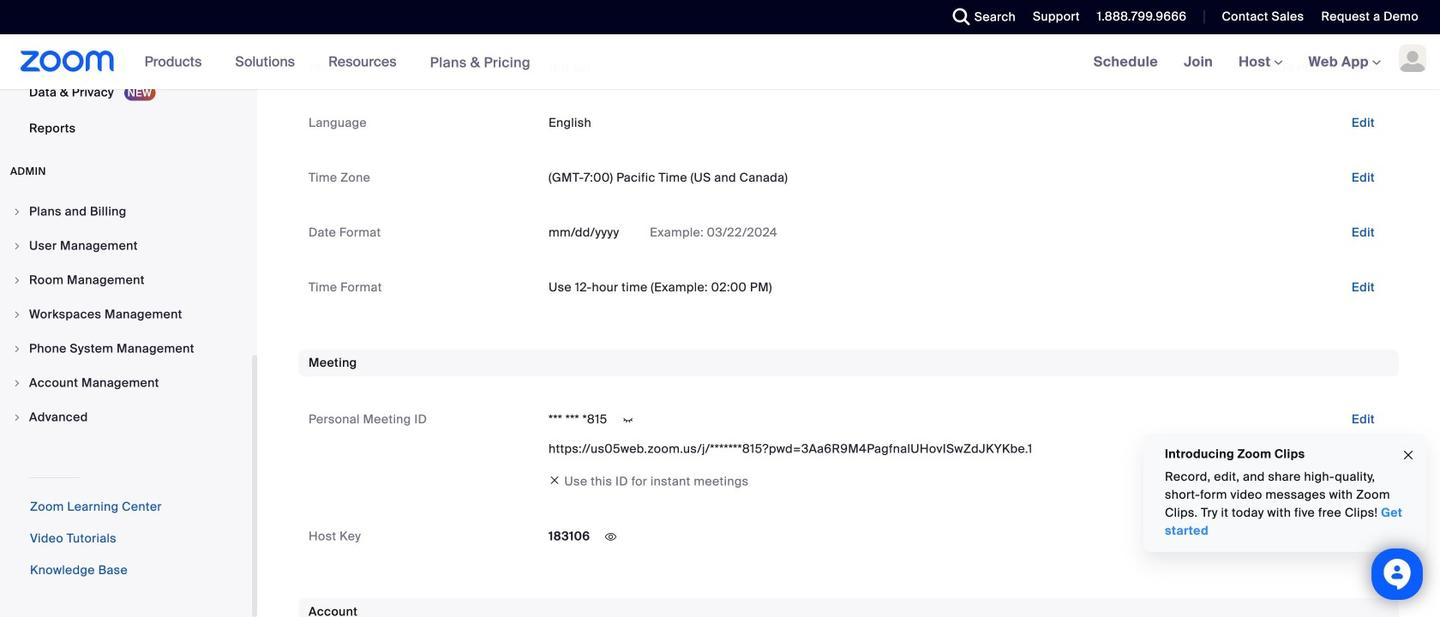 Task type: locate. For each thing, give the bounding box(es) containing it.
4 menu item from the top
[[0, 298, 252, 331]]

admin menu menu
[[0, 195, 252, 436]]

right image for 2nd 'menu item' from the bottom of the admin menu menu
[[12, 378, 22, 388]]

1 menu item from the top
[[0, 195, 252, 228]]

5 right image from the top
[[12, 412, 22, 423]]

2 right image from the top
[[12, 275, 22, 285]]

product information navigation
[[132, 34, 543, 90]]

right image
[[12, 241, 22, 251], [12, 309, 22, 320], [12, 344, 22, 354], [12, 378, 22, 388], [12, 412, 22, 423]]

banner
[[0, 34, 1440, 90]]

4 right image from the top
[[12, 378, 22, 388]]

1 vertical spatial right image
[[12, 275, 22, 285]]

profile picture image
[[1399, 45, 1427, 72]]

right image
[[12, 207, 22, 217], [12, 275, 22, 285]]

1 right image from the top
[[12, 241, 22, 251]]

3 right image from the top
[[12, 344, 22, 354]]

2 menu item from the top
[[0, 230, 252, 262]]

menu item
[[0, 195, 252, 228], [0, 230, 252, 262], [0, 264, 252, 297], [0, 298, 252, 331], [0, 333, 252, 365], [0, 367, 252, 400], [0, 401, 252, 434]]

2 right image from the top
[[12, 309, 22, 320]]

7 menu item from the top
[[0, 401, 252, 434]]

right image for 6th 'menu item' from the bottom of the admin menu menu
[[12, 241, 22, 251]]

5 menu item from the top
[[0, 333, 252, 365]]

0 vertical spatial right image
[[12, 207, 22, 217]]



Task type: vqa. For each thing, say whether or not it's contained in the screenshot.
right icon related to 4th Menu Item
no



Task type: describe. For each thing, give the bounding box(es) containing it.
6 menu item from the top
[[0, 367, 252, 400]]

right image for fifth 'menu item' from the top of the admin menu menu
[[12, 344, 22, 354]]

3 menu item from the top
[[0, 264, 252, 297]]

zoom logo image
[[21, 51, 115, 72]]

right image for 1st 'menu item' from the bottom
[[12, 412, 22, 423]]

show personal meeting id image
[[614, 413, 642, 428]]

close image
[[1402, 446, 1415, 465]]

personal menu menu
[[0, 0, 252, 147]]

meetings navigation
[[1081, 34, 1440, 90]]

right image for fourth 'menu item'
[[12, 309, 22, 320]]

hide host key image
[[597, 530, 625, 545]]

1 right image from the top
[[12, 207, 22, 217]]



